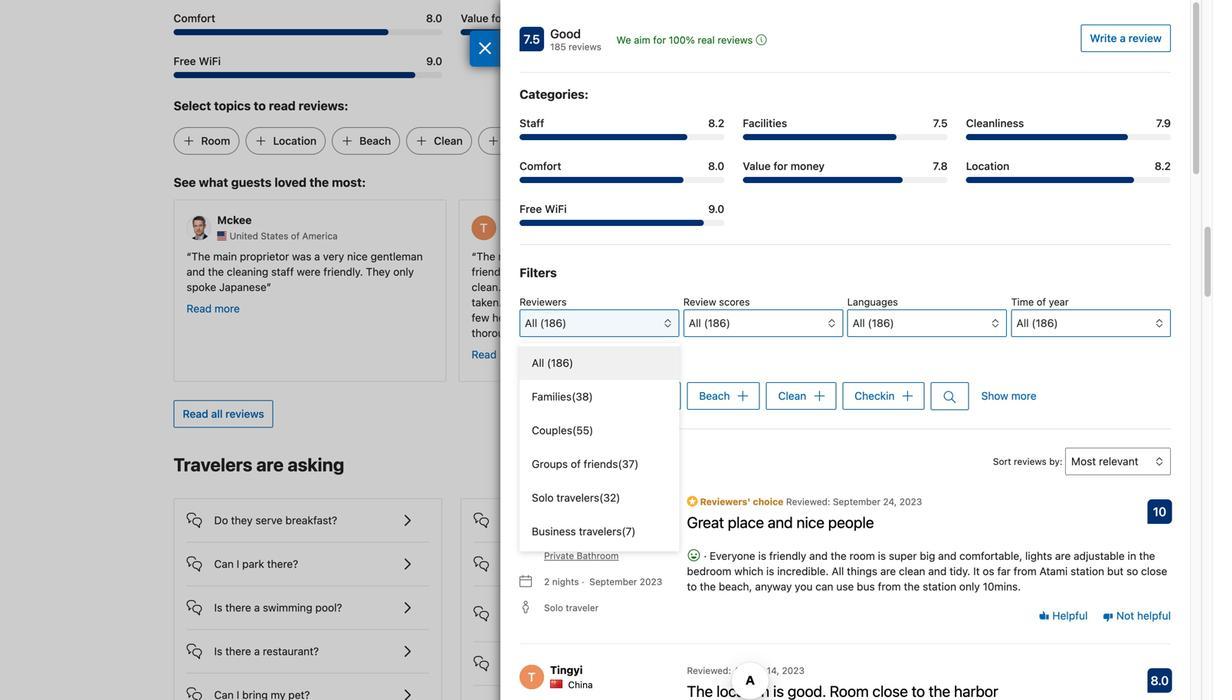 Task type: vqa. For each thing, say whether or not it's contained in the screenshot.


Task type: locate. For each thing, give the bounding box(es) containing it.
reviews: right search
[[632, 357, 670, 368]]

0 vertical spatial free wifi 9.0 meter
[[174, 72, 442, 78]]

restaurant?
[[263, 645, 319, 658]]

more
[[215, 302, 240, 315], [500, 348, 525, 361], [1011, 390, 1037, 402]]

"
[[267, 281, 271, 293], [784, 296, 789, 309], [556, 327, 561, 339]]

read inside read all reviews button
[[183, 408, 208, 420]]

only inside " the main proprietor was a very nice gentleman and the cleaning staff were friendly.  they only spoke japanese
[[393, 266, 414, 278]]

1 friendly. from the left
[[324, 266, 363, 278]]

airport
[[556, 558, 589, 571]]

read more button for " the main proprietor was a very nice gentleman and the cleaning staff were friendly.  they only spoke japanese
[[187, 301, 240, 316]]

see inside button
[[932, 460, 951, 472]]

guests right what
[[231, 175, 272, 190]]

have up "good."
[[789, 657, 813, 669]]

1 horizontal spatial read more button
[[472, 347, 525, 362]]

we inside button
[[617, 34, 631, 46]]

from right bus on the right of the page
[[878, 580, 901, 593]]

nice left people
[[797, 513, 825, 531]]

is inside the room number was surprisingly big and it had a very nice view. it is a small hotel and didn't have too many guests. we had a very pleasant stay there.
[[850, 266, 858, 278]]

in up so
[[1128, 550, 1136, 562]]

value for money up "close" image
[[461, 12, 543, 24]]

value for money 7.8 meter
[[461, 29, 729, 35], [743, 177, 948, 183]]

solo for solo travelers (32)
[[532, 492, 554, 504]]

1 vertical spatial an
[[816, 657, 828, 669]]

show more
[[981, 390, 1037, 402]]

the
[[191, 250, 210, 263], [477, 250, 495, 263], [762, 250, 781, 263], [514, 266, 533, 278], [687, 682, 713, 700]]

all for time of year
[[1017, 317, 1029, 330]]

1 vertical spatial good
[[504, 281, 531, 293]]

real
[[698, 34, 715, 46]]

good
[[550, 26, 581, 41], [504, 281, 531, 293]]

all
[[525, 317, 537, 330], [689, 317, 701, 330], [853, 317, 865, 330], [1017, 317, 1029, 330], [532, 357, 544, 369], [832, 565, 844, 578]]

good inside the " the member of staff was really polite and friendly. the room was a good size and very clean. good precautions against covid were taken. for example, windows are kept open for a few hours after guests stay, the room is cleaned thoroughly with...
[[504, 281, 531, 293]]

guests
[[231, 175, 272, 190], [549, 311, 583, 324]]

1 horizontal spatial station
[[1071, 565, 1104, 578]]

" down cleaning
[[267, 281, 271, 293]]

travelers for (7)
[[579, 525, 622, 538]]

all (186) button for time of year
[[1011, 310, 1171, 337]]

0 vertical spatial september
[[833, 496, 881, 507]]

0 horizontal spatial value
[[461, 12, 489, 24]]

place
[[728, 513, 764, 531]]

1 vertical spatial staff
[[271, 266, 294, 278]]

0 vertical spatial read more
[[187, 302, 240, 315]]

0 vertical spatial reviews:
[[299, 98, 348, 113]]

of
[[291, 231, 300, 241], [542, 250, 552, 263], [1037, 296, 1046, 308], [571, 458, 581, 471]]

nights
[[552, 577, 579, 587]]

more for the main proprietor was a very nice gentleman and the cleaning staff were friendly.  they only spoke japanese
[[215, 302, 240, 315]]

1 vertical spatial "
[[784, 296, 789, 309]]

is left business on the bottom left
[[501, 514, 510, 527]]

is left 'small'
[[850, 266, 858, 278]]

0 vertical spatial have
[[979, 266, 1002, 278]]

an inside is there an airport shuttle service? button
[[541, 558, 553, 571]]

solo
[[532, 492, 554, 504], [544, 603, 563, 613]]

location down cleanliness in the top right of the page
[[966, 160, 1010, 172]]

which
[[734, 565, 763, 578]]

example,
[[524, 296, 568, 309]]

for right aim
[[653, 34, 666, 46]]

2023 for reviewed: august 14, 2023
[[782, 665, 805, 676]]

value down facilities
[[743, 160, 771, 172]]

cleaned
[[669, 311, 708, 324]]

1 horizontal spatial free wifi 9.0 meter
[[520, 220, 725, 226]]

0 horizontal spatial free wifi
[[174, 55, 221, 67]]

select for select a topic to search reviews:
[[520, 357, 549, 368]]

the inside the " the member of staff was really polite and friendly. the room was a good size and very clean. good precautions against covid were taken. for example, windows are kept open for a few hours after guests stay, the room is cleaned thoroughly with...
[[611, 311, 627, 324]]

nice inside " the main proprietor was a very nice gentleman and the cleaning staff were friendly.  they only spoke japanese
[[347, 250, 368, 263]]

1 horizontal spatial it
[[973, 565, 980, 578]]

3 all (186) button from the left
[[1011, 310, 1171, 337]]

after
[[523, 311, 546, 324]]

property
[[551, 600, 593, 613]]

and
[[663, 250, 681, 263], [954, 250, 972, 263], [187, 266, 205, 278], [646, 266, 664, 278], [926, 266, 945, 278], [768, 513, 793, 531], [809, 550, 828, 562], [938, 550, 957, 562], [928, 565, 947, 578], [526, 658, 545, 670]]

all inside dropdown button
[[525, 317, 537, 330]]

2 horizontal spatial more
[[1011, 390, 1037, 402]]

filter reviews region
[[520, 264, 1171, 552]]

all
[[211, 408, 223, 420]]

(186) down the languages
[[868, 317, 894, 330]]

and up tidy.
[[938, 550, 957, 562]]

can
[[816, 580, 833, 593]]

dowrung
[[550, 495, 598, 508]]

the up clean.
[[477, 250, 495, 263]]

very up open
[[667, 266, 689, 278]]

1 horizontal spatial more
[[500, 348, 525, 361]]

was inside " the main proprietor was a very nice gentleman and the cleaning staff were friendly.  they only spoke japanese
[[292, 250, 311, 263]]

0 horizontal spatial friendly.
[[324, 266, 363, 278]]

(186) down time of year
[[1032, 317, 1058, 330]]

"
[[187, 250, 191, 263], [472, 250, 477, 263]]

for up "close" image
[[491, 12, 506, 24]]

is for is there an airport shuttle service?
[[501, 558, 510, 571]]

1 vertical spatial have
[[596, 600, 619, 613]]

and down choice
[[768, 513, 793, 531]]

0 horizontal spatial we
[[617, 34, 631, 46]]

1 vertical spatial read more button
[[472, 347, 525, 362]]

were inside the " the member of staff was really polite and friendly. the room was a good size and very clean. good precautions against covid were taken. for example, windows are kept open for a few hours after guests stay, the room is cleaned thoroughly with...
[[663, 281, 687, 293]]

1 vertical spatial wifi
[[545, 203, 567, 215]]

1 vertical spatial reviews:
[[632, 357, 670, 368]]

rated good element
[[550, 25, 602, 43]]

is for is there a swimming pool?
[[214, 602, 222, 614]]

all (186) down with... in the top left of the page
[[532, 357, 573, 369]]

there inside button
[[513, 514, 538, 527]]

0 vertical spatial guests
[[231, 175, 272, 190]]

guest
[[520, 450, 555, 464]]

are up atami at the right of the page
[[1055, 550, 1071, 562]]

0 vertical spatial location
[[273, 134, 317, 147]]

1 vertical spatial clean
[[778, 390, 806, 402]]

room down "kept"
[[630, 311, 656, 324]]

free wifi 9.0 meter
[[174, 72, 442, 78], [520, 220, 725, 226]]

the down main
[[208, 266, 224, 278]]

1 all (186) button from the left
[[684, 310, 843, 337]]

" up spoke
[[187, 250, 191, 263]]

room left with
[[612, 537, 636, 547]]

is down can
[[214, 602, 222, 614]]

only down tidy.
[[959, 580, 980, 593]]

not helpful
[[1114, 610, 1171, 622]]

(186) inside all (186) dropdown button
[[540, 317, 566, 330]]

read down thoroughly
[[472, 348, 497, 361]]

all (186) inside all (186) link
[[532, 357, 573, 369]]

was
[[292, 250, 311, 263], [581, 250, 600, 263], [853, 250, 872, 263], [564, 266, 584, 278]]

adjustable
[[1074, 550, 1125, 562]]

· up bedroom in the bottom of the page
[[701, 550, 710, 562]]

2 friendly. from the left
[[472, 266, 511, 278]]

all down review
[[689, 317, 701, 330]]

nice up they
[[347, 250, 368, 263]]

beach,
[[719, 580, 752, 593]]

0 vertical spatial see
[[174, 175, 196, 190]]

all (186) button for languages
[[847, 310, 1007, 337]]

there for is there an airport shuttle service?
[[513, 558, 538, 571]]

all down with... in the top left of the page
[[532, 357, 544, 369]]

check-
[[506, 134, 542, 147]]

0 vertical spatial travelers
[[557, 492, 599, 504]]

7.5
[[524, 32, 540, 46], [933, 117, 948, 130]]

free wifi up "topics"
[[174, 55, 221, 67]]

have inside the room number was surprisingly big and it had a very nice view. it is a small hotel and didn't have too many guests. we had a very pleasant stay there.
[[979, 266, 1002, 278]]

is there a spa?
[[501, 514, 573, 527]]

all (186) for review scores
[[689, 317, 730, 330]]

" inside " the main proprietor was a very nice gentleman and the cleaning staff were friendly.  they only spoke japanese
[[187, 250, 191, 263]]

0 vertical spatial money
[[509, 12, 543, 24]]

2023 right 14,
[[782, 665, 805, 676]]

station down tidy.
[[923, 580, 957, 593]]

0 horizontal spatial guests
[[231, 175, 272, 190]]

and inside " the main proprietor was a very nice gentleman and the cleaning staff were friendly.  they only spoke japanese
[[187, 266, 205, 278]]

good inside good 185 reviews
[[550, 26, 581, 41]]

(186) for review scores
[[704, 317, 730, 330]]

" down the many
[[784, 296, 789, 309]]

read more button down spoke
[[187, 301, 240, 316]]

the inside the room number was surprisingly big and it had a very nice view. it is a small hotel and didn't have too many guests. we had a very pleasant stay there.
[[762, 250, 781, 263]]

" inside the " the member of staff was really polite and friendly. the room was a good size and very clean. good precautions against covid were taken. for example, windows are kept open for a few hours after guests stay, the room is cleaned thoroughly with...
[[472, 250, 477, 263]]

travelers are asking
[[174, 454, 344, 476]]

1 horizontal spatial reviewed:
[[786, 496, 830, 507]]

1 vertical spatial 7.5
[[933, 117, 948, 130]]

an for instant
[[816, 657, 828, 669]]

room
[[201, 134, 230, 147], [532, 390, 560, 402], [612, 537, 636, 547], [830, 682, 869, 700]]

nice
[[347, 250, 368, 263], [790, 266, 810, 278], [797, 513, 825, 531]]

1 horizontal spatial "
[[556, 327, 561, 339]]

how
[[501, 658, 523, 670]]

0 horizontal spatial were
[[297, 266, 321, 278]]

not
[[1117, 610, 1134, 622]]

is inside the " the member of staff was really polite and friendly. the room was a good size and very clean. good precautions against covid were taken. for example, windows are kept open for a few hours after guests stay, the room is cleaned thoroughly with...
[[658, 311, 667, 324]]

a down america
[[314, 250, 320, 263]]

1 vertical spatial see
[[932, 460, 951, 472]]

all (186) for time of year
[[1017, 317, 1058, 330]]

select topics to read reviews:
[[174, 98, 348, 113]]

1 horizontal spatial 8.2
[[1155, 160, 1171, 172]]

good.
[[788, 682, 826, 700]]

big up didn't
[[935, 250, 951, 263]]

and left tidy.
[[928, 565, 947, 578]]

year
[[1049, 296, 1069, 308]]

1 horizontal spatial free
[[520, 203, 542, 215]]

1 vertical spatial nice
[[790, 266, 810, 278]]

0 horizontal spatial an
[[541, 558, 553, 571]]

read more down thoroughly
[[472, 348, 525, 361]]

comfort 8.0 meter
[[174, 29, 442, 35], [520, 177, 725, 183]]

good 185 reviews
[[550, 26, 602, 52]]

· right "nights" on the left bottom
[[582, 577, 584, 587]]

1 horizontal spatial in
[[1128, 550, 1136, 562]]

0 vertical spatial read
[[187, 302, 212, 315]]

location 8.2 meter
[[748, 29, 1017, 35], [966, 177, 1171, 183]]

is up "does"
[[501, 558, 510, 571]]

loved
[[275, 175, 307, 190]]

the location is good. room close to the harbor
[[687, 682, 998, 700]]

very
[[323, 250, 344, 263], [667, 266, 689, 278], [766, 266, 787, 278], [893, 281, 915, 293]]

the room number was surprisingly big and it had a very nice view. it is a small hotel and didn't have too many guests. we had a very pleasant stay there.
[[757, 250, 1003, 309]]

money up scored 7.5 element
[[509, 12, 543, 24]]

" up topic
[[556, 327, 561, 339]]

select a topic to search reviews:
[[520, 357, 670, 368]]

(186) for reviewers
[[540, 317, 566, 330]]

cleaning
[[227, 266, 268, 278]]

and up spoke
[[187, 266, 205, 278]]

read
[[187, 302, 212, 315], [472, 348, 497, 361], [183, 408, 208, 420]]

0 vertical spatial reviewed:
[[786, 496, 830, 507]]

100%
[[669, 34, 695, 46]]

for inside the " the member of staff was really polite and friendly. the room was a good size and very clean. good precautions against covid were taken. for example, windows are kept open for a few hours after guests stay, the room is cleaned thoroughly with...
[[688, 296, 702, 309]]

friendly. up clean.
[[472, 266, 511, 278]]

few
[[472, 311, 489, 324]]

" for spoke
[[267, 281, 271, 293]]

0 vertical spatial free wifi
[[174, 55, 221, 67]]

1 vertical spatial select
[[520, 357, 549, 368]]

(186) down review scores
[[704, 317, 730, 330]]

0 vertical spatial it
[[841, 266, 847, 278]]

1 horizontal spatial guests
[[549, 311, 583, 324]]

are inside the " the member of staff was really polite and friendly. the room was a good size and very clean. good precautions against covid were taken. for example, windows are kept open for a few hours after guests stay, the room is cleaned thoroughly with...
[[617, 296, 633, 309]]

staff
[[520, 117, 544, 130]]

very down america
[[323, 250, 344, 263]]

staff inside " the main proprietor was a very nice gentleman and the cleaning staff were friendly.  they only spoke japanese
[[271, 266, 294, 278]]

1 horizontal spatial read more
[[472, 348, 525, 361]]

everyone
[[710, 550, 755, 562]]

solo up is there a spa?
[[532, 492, 554, 504]]

business travelers (7)
[[532, 525, 636, 538]]

choice
[[753, 496, 784, 507]]

have
[[979, 266, 1002, 278], [596, 600, 619, 613], [789, 657, 813, 669]]

1 " from the left
[[187, 250, 191, 263]]

anyway
[[755, 580, 792, 593]]

2 vertical spatial more
[[1011, 390, 1037, 402]]

7.5 left 185
[[524, 32, 540, 46]]

1 vertical spatial we
[[845, 281, 860, 293]]

most
[[918, 657, 943, 669]]

0 vertical spatial had
[[984, 250, 1003, 263]]

0 horizontal spatial close
[[873, 682, 908, 700]]

0 vertical spatial we
[[617, 34, 631, 46]]

reviewed:
[[786, 496, 830, 507], [687, 665, 731, 676]]

the down clean on the bottom
[[904, 580, 920, 593]]

reviewed: for reviewed: september 24, 2023
[[786, 496, 830, 507]]

solo inside filter reviews region
[[532, 492, 554, 504]]

the inside " the main proprietor was a very nice gentleman and the cleaning staff were friendly.  they only spoke japanese
[[208, 266, 224, 278]]

0 vertical spatial only
[[393, 266, 414, 278]]

all (186) inside all (186) dropdown button
[[525, 317, 566, 330]]

still
[[836, 571, 864, 589]]

we inside the room number was surprisingly big and it had a very nice view. it is a small hotel and didn't have too many guests. we had a very pleasant stay there.
[[845, 281, 860, 293]]

1 horizontal spatial only
[[959, 580, 980, 593]]

0 horizontal spatial from
[[878, 580, 901, 593]]

1 horizontal spatial an
[[816, 657, 828, 669]]

value up "close" image
[[461, 12, 489, 24]]

0 vertical spatial wifi
[[199, 55, 221, 67]]

0 vertical spatial 2023
[[900, 496, 922, 507]]

2 " from the left
[[472, 250, 477, 263]]

all for languages
[[853, 317, 865, 330]]

friendly.
[[324, 266, 363, 278], [472, 266, 511, 278]]

sort reviews by:
[[993, 456, 1063, 467]]

see left what
[[174, 175, 196, 190]]

0 vertical spatial value for money
[[461, 12, 543, 24]]

free wifi 9.0 meter up read
[[174, 72, 442, 78]]

friendly
[[769, 550, 807, 562]]

1 vertical spatial september
[[590, 577, 637, 587]]

very inside " the main proprietor was a very nice gentleman and the cleaning staff were friendly.  they only spoke japanese
[[323, 250, 344, 263]]

number
[[812, 250, 850, 263]]

(186) down the example,
[[540, 317, 566, 330]]

so
[[1127, 565, 1138, 578]]

precautions
[[534, 281, 592, 293]]

good up 185
[[550, 26, 581, 41]]

0 horizontal spatial more
[[215, 302, 240, 315]]

we up the languages
[[845, 281, 860, 293]]

checkin
[[855, 390, 895, 402]]

room up the many
[[783, 250, 809, 263]]

instant
[[830, 657, 864, 669]]

2 vertical spatial "
[[556, 327, 561, 339]]

an left the instant
[[816, 657, 828, 669]]

1 vertical spatial station
[[923, 580, 957, 593]]

were inside " the main proprietor was a very nice gentleman and the cleaning staff were friendly.  they only spoke japanese
[[297, 266, 321, 278]]

0 vertical spatial from
[[1014, 565, 1037, 578]]

scored 7.5 element
[[520, 27, 544, 51]]

the down bedroom in the bottom of the page
[[700, 580, 716, 593]]

are
[[617, 296, 633, 309], [256, 454, 284, 476], [1055, 550, 1071, 562], [880, 565, 896, 578]]

all (186) for languages
[[853, 317, 894, 330]]

is inside button
[[501, 514, 510, 527]]

the right stay,
[[611, 311, 627, 324]]

select for select topics to read reviews:
[[174, 98, 211, 113]]

185
[[550, 41, 566, 52]]

0 vertical spatial 8.0
[[426, 12, 442, 24]]

to down most
[[912, 682, 925, 700]]

1 horizontal spatial beach
[[699, 390, 730, 402]]

reviews left by:
[[1014, 456, 1047, 467]]

1 vertical spatial free wifi 9.0 meter
[[520, 220, 725, 226]]

all inside everyone is friendly and the room is super big and comfortable, lights are adjustable in the bedroom which is incredible. all things are clean and  tidy. it os far from atami station but so close to the beach, anyway you can use bus from the station only 10mins.
[[832, 565, 844, 578]]

room down the instant
[[830, 682, 869, 700]]

not helpful button
[[1103, 609, 1171, 624]]

2 vertical spatial read
[[183, 408, 208, 420]]

1 horizontal spatial staff
[[555, 250, 578, 263]]

this is a carousel with rotating slides. it displays featured reviews of the property. use the next and previous buttons to navigate. region
[[161, 194, 1029, 388]]

1 horizontal spatial "
[[472, 250, 477, 263]]

had right "it"
[[984, 250, 1003, 263]]

1 vertical spatial 2023
[[640, 577, 662, 587]]

0 vertical spatial staff
[[555, 250, 578, 263]]

do
[[577, 658, 590, 670]]

nice inside the room number was surprisingly big and it had a very nice view. it is a small hotel and didn't have too many guests. we had a very pleasant stay there.
[[790, 266, 810, 278]]

all (186) button down the year
[[1011, 310, 1171, 337]]

0 vertical spatial i
[[237, 558, 239, 571]]

were down america
[[297, 266, 321, 278]]

and right how at the bottom left
[[526, 658, 545, 670]]

i
[[237, 558, 239, 571], [593, 658, 595, 670]]

7.9
[[1156, 117, 1171, 130]]

1 horizontal spatial 7.5
[[933, 117, 948, 130]]

free wifi up member
[[520, 203, 567, 215]]

list of reviews region
[[510, 475, 1180, 701]]

reviews
[[718, 34, 753, 46], [569, 41, 602, 52], [225, 408, 264, 420], [558, 450, 603, 464], [1014, 456, 1047, 467]]

1 vertical spatial had
[[863, 281, 882, 293]]

1 vertical spatial location
[[966, 160, 1010, 172]]

2 horizontal spatial "
[[784, 296, 789, 309]]

0 vertical spatial solo
[[532, 492, 554, 504]]

2 horizontal spatial we
[[845, 281, 860, 293]]

reviewed: for reviewed: august 14, 2023
[[687, 665, 731, 676]]

review
[[1129, 32, 1162, 44]]

solo inside list of reviews region
[[544, 603, 563, 613]]

solo up rooms?
[[544, 603, 563, 613]]

value for money 7.8 meter down facilities 7.5 "meter" on the top right of the page
[[743, 177, 948, 183]]

we left aim
[[617, 34, 631, 46]]

2 vertical spatial we
[[771, 657, 786, 669]]

0 horizontal spatial 8.0
[[426, 12, 442, 24]]

8.0 inside list of reviews region
[[1151, 674, 1169, 688]]

all (186) button down pleasant
[[847, 310, 1007, 337]]

have inside "does this property have non- smoking rooms?"
[[596, 600, 619, 613]]

0 vertical spatial close
[[1141, 565, 1168, 578]]

1 vertical spatial 8.2
[[1155, 160, 1171, 172]]

incredible.
[[777, 565, 829, 578]]

spoke
[[187, 281, 216, 293]]

0 vertical spatial "
[[267, 281, 271, 293]]

location down read
[[273, 134, 317, 147]]

free wifi 9.0 meter up really
[[520, 220, 725, 226]]

all down reviewers
[[525, 317, 537, 330]]

solo for solo traveler
[[544, 603, 563, 613]]

breakfast?
[[285, 514, 337, 527]]

is up which
[[758, 550, 766, 562]]

0 vertical spatial more
[[215, 302, 240, 315]]

was down united states of america
[[292, 250, 311, 263]]

all for review scores
[[689, 317, 701, 330]]

very inside the " the member of staff was really polite and friendly. the room was a good size and very clean. good precautions against covid were taken. for example, windows are kept open for a few hours after guests stay, the room is cleaned thoroughly with...
[[667, 266, 689, 278]]

(186) for languages
[[868, 317, 894, 330]]

0 horizontal spatial "
[[187, 250, 191, 263]]

more down japanese in the top of the page
[[215, 302, 240, 315]]

2 nights · september 2023
[[544, 577, 662, 587]]

a left the restaurant?
[[254, 645, 260, 658]]

2 all (186) button from the left
[[847, 310, 1007, 337]]

for up 'cleaned'
[[688, 296, 702, 309]]

(186) inside all (186) link
[[547, 357, 573, 369]]

0 horizontal spatial ·
[[582, 577, 584, 587]]

select left "topics"
[[174, 98, 211, 113]]

it inside the room number was surprisingly big and it had a very nice view. it is a small hotel and didn't have too many guests. we had a very pleasant stay there.
[[841, 266, 847, 278]]

all (186) for reviewers
[[525, 317, 566, 330]]

0 horizontal spatial 8.2
[[708, 117, 725, 130]]

reviews inside button
[[718, 34, 753, 46]]

spa?
[[550, 514, 573, 527]]



Task type: describe. For each thing, give the bounding box(es) containing it.
0 vertical spatial location 8.2 meter
[[748, 29, 1017, 35]]

pleasant
[[918, 281, 960, 293]]

" the main proprietor was a very nice gentleman and the cleaning staff were friendly.  they only spoke japanese
[[187, 250, 423, 293]]

does
[[501, 600, 527, 613]]

tingyi
[[550, 664, 583, 677]]

do
[[214, 514, 228, 527]]

of left the year
[[1037, 296, 1046, 308]]

" for " the main proprietor was a very nice gentleman and the cleaning staff were friendly.  they only spoke japanese
[[187, 250, 191, 263]]

stay,
[[585, 311, 608, 324]]

hours
[[492, 311, 520, 324]]

see for see availability
[[932, 460, 951, 472]]

more inside button
[[1011, 390, 1037, 402]]

many
[[776, 281, 803, 293]]

is there a swimming pool? button
[[187, 587, 429, 617]]

(186) for time of year
[[1032, 317, 1058, 330]]

are left asking
[[256, 454, 284, 476]]

more for the member of staff was really polite and friendly. the room was a good size and very clean. good precautions against covid were taken. for example, windows are kept open for a few hours after guests stay, the room is cleaned thoroughly with...
[[500, 348, 525, 361]]

review categories element
[[520, 85, 589, 103]]

1 vertical spatial comfort 8.0 meter
[[520, 177, 725, 183]]

1 vertical spatial beach
[[699, 390, 730, 402]]

a left swimming
[[254, 602, 260, 614]]

scores
[[719, 296, 750, 308]]

a inside " the main proprietor was a very nice gentleman and the cleaning staff were friendly.  they only spoke japanese
[[314, 250, 320, 263]]

0 horizontal spatial clean
[[434, 134, 463, 147]]

nice inside list of reviews region
[[797, 513, 825, 531]]

is left super
[[878, 550, 886, 562]]

0 vertical spatial 9.0
[[426, 55, 442, 67]]

very down hotel
[[893, 281, 915, 293]]

0 horizontal spatial i
[[237, 558, 239, 571]]

for inside button
[[653, 34, 666, 46]]

america
[[302, 231, 338, 241]]

room inside the room number was surprisingly big and it had a very nice view. it is a small hotel and didn't have too many guests. we had a very pleasant stay there.
[[783, 250, 809, 263]]

search
[[598, 357, 629, 368]]

24,
[[883, 496, 897, 507]]

the inside " the main proprietor was a very nice gentleman and the cleaning staff were friendly.  they only spoke japanese
[[191, 250, 210, 263]]

room up couples
[[532, 390, 560, 402]]

shuttle
[[592, 558, 626, 571]]

size
[[624, 266, 643, 278]]

we have an instant answer to most questions
[[771, 657, 994, 669]]

are down super
[[880, 565, 896, 578]]

to left most
[[905, 657, 915, 669]]

filters
[[520, 266, 557, 280]]

states
[[261, 231, 288, 241]]

clean
[[899, 565, 925, 578]]

categories:
[[520, 87, 589, 102]]

was up precautions
[[564, 266, 584, 278]]

rooms?
[[546, 615, 582, 628]]

a down 'small'
[[885, 281, 890, 293]]

travelers for (32)
[[557, 492, 599, 504]]

reviews inside button
[[225, 408, 264, 420]]

0 horizontal spatial wifi
[[199, 55, 221, 67]]

is there an airport shuttle service?
[[501, 558, 670, 571]]

looking?
[[867, 571, 928, 589]]

a right write
[[1120, 32, 1126, 44]]

things
[[847, 565, 878, 578]]

only inside everyone is friendly and the room is super big and comfortable, lights are adjustable in the bedroom which is incredible. all things are clean and  tidy. it os far from atami station but so close to the beach, anyway you can use bus from the station only 10mins.
[[959, 580, 980, 593]]

read more for " the member of staff was really polite and friendly. the room was a good size and very clean. good precautions against covid were taken. for example, windows are kept open for a few hours after guests stay, the room is cleaned thoroughly with...
[[472, 348, 525, 361]]

0 vertical spatial free
[[174, 55, 196, 67]]

swimming
[[263, 602, 312, 614]]

business
[[532, 525, 576, 538]]

staff 8.2 meter
[[520, 134, 725, 140]]

1 horizontal spatial 9.0
[[708, 203, 725, 215]]

1 horizontal spatial have
[[789, 657, 813, 669]]

show more button
[[981, 382, 1037, 410]]

10mins.
[[983, 580, 1021, 593]]

and up pleasant
[[926, 266, 945, 278]]

smoking
[[501, 615, 543, 628]]

read more button for " the member of staff was really polite and friendly. the room was a good size and very clean. good precautions against covid were taken. for example, windows are kept open for a few hours after guests stay, the room is cleaned thoroughly with...
[[472, 347, 525, 362]]

8.2 for location
[[1155, 160, 1171, 172]]

it inside everyone is friendly and the room is super big and comfortable, lights are adjustable in the bedroom which is incredible. all things are clean and  tidy. it os far from atami station but so close to the beach, anyway you can use bus from the station only 10mins.
[[973, 565, 980, 578]]

close image
[[478, 42, 492, 54]]

friendly. inside " the main proprietor was a very nice gentleman and the cleaning staff were friendly.  they only spoke japanese
[[324, 266, 363, 278]]

show
[[981, 390, 1009, 402]]

read more for " the main proprietor was a very nice gentleman and the cleaning staff were friendly.  they only spoke japanese
[[187, 302, 240, 315]]

1 horizontal spatial september
[[833, 496, 881, 507]]

there for is there a spa?
[[513, 514, 538, 527]]

bus
[[857, 580, 875, 593]]

0 horizontal spatial comfort
[[174, 12, 215, 24]]

still looking?
[[836, 571, 928, 589]]

1 vertical spatial location 8.2 meter
[[966, 177, 1171, 183]]

super
[[889, 550, 917, 562]]

scored 8.0 element
[[1148, 669, 1172, 693]]

in inside everyone is friendly and the room is super big and comfortable, lights are adjustable in the bedroom which is incredible. all things are clean and  tidy. it os far from atami station but so close to the beach, anyway you can use bus from the station only 10mins.
[[1128, 550, 1136, 562]]

review scores
[[684, 296, 750, 308]]

1 horizontal spatial reviews:
[[632, 357, 670, 368]]

a left 'small'
[[861, 266, 867, 278]]

(38)
[[572, 390, 593, 403]]

big inside the room number was surprisingly big and it had a very nice view. it is a small hotel and didn't have too many guests. we had a very pleasant stay there.
[[935, 250, 951, 263]]

there for is there a restaurant?
[[225, 645, 251, 658]]

read for " the member of staff was really polite and friendly. the room was a good size and very clean. good precautions against covid were taken. for example, windows are kept open for a few hours after guests stay, the room is cleaned thoroughly with...
[[472, 348, 497, 361]]

0 horizontal spatial in
[[542, 134, 551, 147]]

0 horizontal spatial september
[[590, 577, 637, 587]]

is for is there a restaurant?
[[214, 645, 222, 658]]

united states of america
[[230, 231, 338, 241]]

service?
[[629, 558, 670, 571]]

all for reviewers
[[525, 317, 537, 330]]

cleanliness 7.9 meter
[[966, 134, 1171, 140]]

1 horizontal spatial from
[[1014, 565, 1037, 578]]

with...
[[528, 327, 556, 339]]

10
[[1153, 505, 1167, 519]]

united states of america image
[[217, 231, 226, 241]]

1 horizontal spatial wifi
[[545, 203, 567, 215]]

read all reviews
[[183, 408, 264, 420]]

1 vertical spatial from
[[878, 580, 901, 593]]

topics
[[214, 98, 251, 113]]

too
[[757, 281, 773, 293]]

and left "it"
[[954, 250, 972, 263]]

aim
[[634, 34, 650, 46]]

1 horizontal spatial 8.0
[[708, 160, 725, 172]]

windows
[[571, 296, 614, 309]]

is down 14,
[[773, 682, 784, 700]]

0 vertical spatial ·
[[701, 550, 710, 562]]

reviewed: august 14, 2023
[[687, 665, 805, 676]]

for down facilities
[[774, 160, 788, 172]]

the inside list of reviews region
[[687, 682, 713, 700]]

helpful button
[[1039, 609, 1088, 624]]

the up still
[[831, 550, 847, 562]]

0 horizontal spatial 7.5
[[524, 32, 540, 46]]

is there an airport shuttle service? button
[[474, 543, 716, 574]]

1 horizontal spatial free wifi
[[520, 203, 567, 215]]

twin
[[589, 537, 609, 547]]

guests.
[[805, 281, 842, 293]]

0 vertical spatial value for money 7.8 meter
[[461, 29, 729, 35]]

the down most
[[929, 682, 951, 700]]

a up 'cleaned'
[[705, 296, 710, 309]]

friendly. inside the " the member of staff was really polite and friendly. the room was a good size and very clean. good precautions against covid were taken. for example, windows are kept open for a few hours after guests stay, the room is cleaned thoroughly with...
[[472, 266, 511, 278]]

very up too on the right top
[[766, 266, 787, 278]]

1 horizontal spatial value for money
[[743, 160, 825, 172]]

can i park there? button
[[187, 543, 429, 574]]

view.
[[813, 266, 838, 278]]

china
[[568, 680, 593, 690]]

and right polite
[[663, 250, 681, 263]]

0 horizontal spatial money
[[509, 12, 543, 24]]

1 vertical spatial value
[[743, 160, 771, 172]]

a up too on the right top
[[757, 266, 763, 278]]

people
[[828, 513, 874, 531]]

reviews inside good 185 reviews
[[569, 41, 602, 52]]

what
[[199, 175, 228, 190]]

staff inside the " the member of staff was really polite and friendly. the room was a good size and very clean. good precautions against covid were taken. for example, windows are kept open for a few hours after guests stay, the room is cleaned thoroughly with...
[[555, 250, 578, 263]]

1 horizontal spatial clean
[[778, 390, 806, 402]]

we for an
[[771, 657, 786, 669]]

" for " the member of staff was really polite and friendly. the room was a good size and very clean. good precautions against covid were taken. for example, windows are kept open for a few hours after guests stay, the room is cleaned thoroughly with...
[[472, 250, 477, 263]]

can i park there?
[[214, 558, 298, 571]]

harbor
[[954, 682, 998, 700]]

cleanliness
[[966, 117, 1024, 130]]

0 vertical spatial station
[[1071, 565, 1104, 578]]

write a review button
[[1081, 25, 1171, 52]]

use
[[836, 580, 854, 593]]

a left 'good'
[[587, 266, 592, 278]]

guests inside the " the member of staff was really polite and friendly. the room was a good size and very clean. good precautions against covid were taken. for example, windows are kept open for a few hours after guests stay, the room is cleaned thoroughly with...
[[549, 311, 583, 324]]

is there a swimming pool?
[[214, 602, 342, 614]]

the right loved
[[309, 175, 329, 190]]

room inside double or twin room with private bathroom
[[612, 537, 636, 547]]

of left friends
[[571, 458, 581, 471]]

and up covid
[[646, 266, 664, 278]]

0 vertical spatial value
[[461, 12, 489, 24]]

groups of friends (37)
[[532, 458, 639, 471]]

0 horizontal spatial reviews:
[[299, 98, 348, 113]]

is there a spa? button
[[474, 499, 716, 530]]

tidy.
[[950, 565, 970, 578]]

read for " the main proprietor was a very nice gentleman and the cleaning staff were friendly.  they only spoke japanese
[[187, 302, 212, 315]]

1 vertical spatial money
[[791, 160, 825, 172]]

but
[[1107, 565, 1124, 578]]

couples (55)
[[532, 424, 593, 437]]

was inside the room number was surprisingly big and it had a very nice view. it is a small hotel and didn't have too many guests. we had a very pleasant stay there.
[[853, 250, 872, 263]]

pay?
[[598, 658, 621, 670]]

reviews down (55)
[[558, 450, 603, 464]]

see for see what guests loved the most:
[[174, 175, 196, 190]]

bedroom
[[687, 565, 732, 578]]

read
[[269, 98, 296, 113]]

and inside button
[[526, 658, 545, 670]]

a left topic
[[552, 357, 557, 368]]

is for is there a spa?
[[501, 514, 510, 527]]

serve
[[256, 514, 283, 527]]

do they serve breakfast? button
[[187, 499, 429, 530]]

and up incredible.
[[809, 550, 828, 562]]

reviewers
[[520, 296, 567, 308]]

2023 for reviewed: september 24, 2023
[[900, 496, 922, 507]]

1 vertical spatial close
[[873, 682, 908, 700]]

close inside everyone is friendly and the room is super big and comfortable, lights are adjustable in the bedroom which is incredible. all things are clean and  tidy. it os far from atami station but so close to the beach, anyway you can use bus from the station only 10mins.
[[1141, 565, 1168, 578]]

can
[[214, 558, 234, 571]]

facilities 7.5 meter
[[743, 134, 948, 140]]

we for for
[[617, 34, 631, 46]]

you
[[795, 580, 813, 593]]

there for is there a swimming pool?
[[225, 602, 251, 614]]

1 horizontal spatial comfort
[[520, 160, 561, 172]]

" for very
[[556, 327, 561, 339]]

an for airport
[[541, 558, 553, 571]]

of inside the " the member of staff was really polite and friendly. the room was a good size and very clean. good precautions against covid were taken. for example, windows are kept open for a few hours after guests stay, the room is cleaned thoroughly with...
[[542, 250, 552, 263]]

we aim for 100% real reviews
[[617, 34, 753, 46]]

1 horizontal spatial value for money 7.8 meter
[[743, 177, 948, 183]]

0 horizontal spatial location
[[273, 134, 317, 147]]

a inside button
[[541, 514, 547, 527]]

the down 10
[[1139, 550, 1155, 562]]

to right topic
[[586, 357, 595, 368]]

8.2 for staff
[[708, 117, 725, 130]]

to left read
[[254, 98, 266, 113]]

most:
[[332, 175, 366, 190]]

mckee
[[217, 214, 252, 227]]

room inside everyone is friendly and the room is super big and comfortable, lights are adjustable in the bedroom which is incredible. all things are clean and  tidy. it os far from atami station but so close to the beach, anyway you can use bus from the station only 10mins.
[[850, 550, 875, 562]]

0 horizontal spatial station
[[923, 580, 957, 593]]

to inside everyone is friendly and the room is super big and comfortable, lights are adjustable in the bedroom which is incredible. all things are clean and  tidy. it os far from atami station but so close to the beach, anyway you can use bus from the station only 10mins.
[[687, 580, 697, 593]]

taken.
[[472, 296, 502, 309]]

double or twin room with private bathroom
[[544, 537, 657, 561]]

1 vertical spatial i
[[593, 658, 595, 670]]

0 horizontal spatial free wifi 9.0 meter
[[174, 72, 442, 78]]

big inside everyone is friendly and the room is super big and comfortable, lights are adjustable in the bedroom which is incredible. all things are clean and  tidy. it os far from atami station but so close to the beach, anyway you can use bus from the station only 10mins.
[[920, 550, 935, 562]]

double
[[544, 537, 575, 547]]

0 vertical spatial comfort 8.0 meter
[[174, 29, 442, 35]]

really
[[603, 250, 629, 263]]

solo travelers (32)
[[532, 492, 620, 504]]

0 horizontal spatial 2023
[[640, 577, 662, 587]]

is there a restaurant? button
[[187, 630, 429, 661]]

write a review
[[1090, 32, 1162, 44]]

groups
[[532, 458, 568, 471]]

is up anyway
[[766, 565, 774, 578]]

august
[[734, 665, 764, 676]]

0 vertical spatial beach
[[360, 134, 391, 147]]

surprisingly
[[875, 250, 933, 263]]

this
[[530, 600, 548, 613]]

proprietor
[[240, 250, 289, 263]]

couples
[[532, 424, 572, 437]]

was up 'good'
[[581, 250, 600, 263]]

of right states
[[291, 231, 300, 241]]

room down "topics"
[[201, 134, 230, 147]]

(32)
[[599, 492, 620, 504]]

all (186) button for review scores
[[684, 310, 843, 337]]

check-in
[[506, 134, 551, 147]]

do they serve breakfast?
[[214, 514, 337, 527]]

does this property have non- smoking rooms? button
[[474, 587, 716, 630]]

scored 10 element
[[1148, 500, 1172, 524]]

room up precautions
[[536, 266, 561, 278]]

the down member
[[514, 266, 533, 278]]



